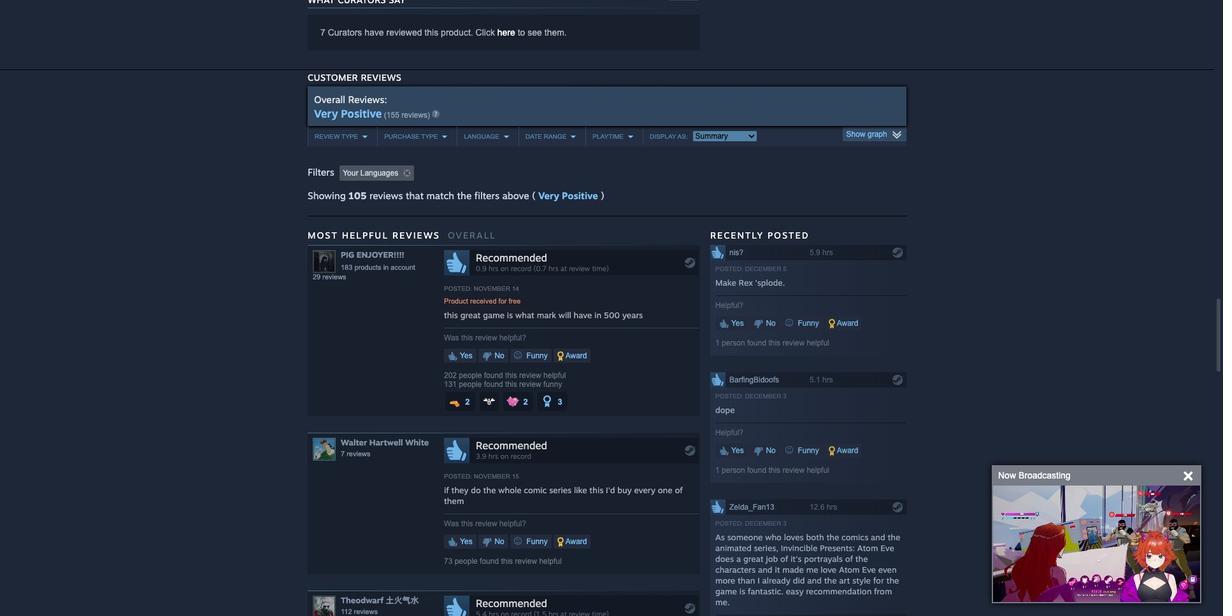 Task type: locate. For each thing, give the bounding box(es) containing it.
now broadcasting
[[999, 471, 1071, 481]]

november up do
[[474, 474, 510, 481]]

very up review
[[314, 107, 338, 120]]

0 horizontal spatial 7
[[321, 27, 326, 38]]

1 horizontal spatial in
[[595, 310, 602, 321]]

here link
[[498, 27, 515, 38]]

in
[[383, 264, 389, 272], [595, 310, 602, 321]]

2 person from the top
[[722, 467, 745, 475]]

0 horizontal spatial game
[[483, 310, 505, 321]]

type for purchase type
[[421, 133, 438, 140]]

was
[[444, 334, 459, 343], [444, 520, 459, 529]]

0 vertical spatial record
[[511, 264, 532, 273]]

award link down the like
[[554, 535, 591, 549]]

funny link up 12.6
[[782, 444, 823, 458]]

2 1 from the top
[[716, 467, 720, 475]]

1 horizontal spatial game
[[716, 587, 737, 597]]

0 vertical spatial recommended
[[476, 252, 548, 264]]

on inside recommended 3.9 hrs on record
[[501, 453, 509, 461]]

1 vertical spatial eve
[[863, 565, 876, 576]]

0 vertical spatial helpful?
[[716, 301, 744, 310]]

2 vertical spatial and
[[808, 576, 822, 586]]

reviews down walter in the left bottom of the page
[[347, 451, 371, 458]]

3 inside posted: december 3 dope
[[783, 393, 787, 400]]

funny link for 'yes' link above "202" award link
[[511, 349, 552, 363]]

3 recommended from the top
[[476, 598, 548, 611]]

products
[[355, 264, 382, 272]]

1 person found this review helpful for dope
[[716, 467, 830, 475]]

walter
[[341, 438, 367, 448]]

no for 'yes' link above "202"
[[493, 352, 505, 361]]

helpful? down what
[[500, 334, 526, 343]]

1 horizontal spatial great
[[744, 554, 764, 565]]

1 vertical spatial helpful?
[[500, 520, 526, 529]]

was this review helpful? down received
[[444, 334, 526, 343]]

it
[[775, 565, 780, 576]]

helpful? down dope
[[716, 429, 744, 438]]

1 vertical spatial 1
[[716, 467, 720, 475]]

very right '('
[[538, 190, 560, 202]]

posted: inside posted: november 14 product received for free this great game is what mark will have in 500 years
[[444, 286, 472, 293]]

rex
[[739, 278, 753, 288]]

posted: for make
[[716, 266, 744, 273]]

0 vertical spatial 1
[[716, 339, 720, 348]]

found up "barfingbidoofs"
[[748, 339, 767, 348]]

1 type from the left
[[342, 133, 358, 140]]

posted: december 5 make rex 'splode.
[[716, 266, 787, 288]]

0 vertical spatial game
[[483, 310, 505, 321]]

1 horizontal spatial is
[[740, 587, 746, 597]]

2 vertical spatial recommended
[[476, 598, 548, 611]]

1 vertical spatial helpful?
[[716, 429, 744, 438]]

1 vertical spatial 7
[[341, 451, 345, 458]]

me.
[[716, 598, 730, 608]]

posted: inside posted: december 3 dope
[[716, 393, 744, 400]]

2 on from the top
[[501, 453, 509, 461]]

and left it
[[758, 565, 773, 576]]

in inside posted: november 14 product received for free this great game is what mark will have in 500 years
[[595, 310, 602, 321]]

0 horizontal spatial very
[[314, 107, 338, 120]]

recommended up 14
[[476, 252, 548, 264]]

no link for funny link corresponding to 'yes' link above "202" award link
[[479, 349, 508, 363]]

0 horizontal spatial great
[[461, 310, 481, 321]]

0 vertical spatial november
[[474, 286, 510, 293]]

helpful? down the whole
[[500, 520, 526, 529]]

5
[[783, 266, 787, 273]]

reviews down 'languages'
[[370, 190, 403, 202]]

2 1 person found this review helpful from the top
[[716, 467, 830, 475]]

characters
[[716, 565, 756, 576]]

posted: up "product"
[[444, 286, 472, 293]]

of down the presents:
[[846, 554, 853, 565]]

atom up art
[[839, 565, 860, 576]]

type down the reviews)
[[421, 133, 438, 140]]

0 horizontal spatial have
[[365, 27, 384, 38]]

reviews down 183
[[323, 273, 346, 281]]

posted: up as
[[716, 521, 744, 528]]

overall inside the overall reviews: very positive (155 reviews)
[[314, 94, 346, 106]]

people for 73
[[455, 558, 478, 567]]

no down 'splode.
[[764, 319, 776, 328]]

recommendation
[[806, 587, 872, 597]]

7
[[321, 27, 326, 38], [341, 451, 345, 458]]

2 was this review helpful? from the top
[[444, 520, 526, 529]]

0 vertical spatial in
[[383, 264, 389, 272]]

theodwarf 土火气水 112 reviews
[[341, 596, 419, 616]]

no up 73 people found this review helpful
[[493, 538, 505, 547]]

record inside the recommended 0.9 hrs on record            (0.7 hrs at review time)
[[511, 264, 532, 273]]

0 horizontal spatial is
[[507, 310, 513, 321]]

3.9
[[476, 453, 487, 461]]

as
[[716, 533, 725, 543]]

'splode.
[[756, 278, 785, 288]]

no link for award link associated with 'yes' link under make's funny link
[[750, 317, 780, 331]]

12.6 hrs
[[810, 503, 838, 512]]

1 vertical spatial december
[[745, 393, 782, 400]]

1 person found this review helpful up "barfingbidoofs"
[[716, 339, 830, 348]]

them
[[444, 496, 464, 507]]

in inside pig enjoyer!!!! 183 products in account 29 reviews
[[383, 264, 389, 272]]

posted: inside posted: december 3 as someone who loves both the comics and the animated series, invincible presents: atom eve does a great job of it's portrayals of the characters and it made me love atom eve even more than i already did and the art style for the game is fantastic. easy recommendation from me.
[[716, 521, 744, 528]]

recommended 0.9 hrs on record            (0.7 hrs at review time)
[[476, 252, 609, 273]]

purchase type
[[384, 133, 438, 140]]

0 horizontal spatial for
[[499, 298, 507, 305]]

reviews up the reviews:
[[361, 72, 402, 83]]

no link up 202 people found this review helpful 131 people found this review funny
[[479, 349, 508, 363]]

202 people found this review helpful 131 people found this review funny
[[444, 372, 566, 389]]

0 horizontal spatial and
[[758, 565, 773, 576]]

atom
[[858, 544, 879, 554], [839, 565, 860, 576]]

2 november from the top
[[474, 474, 510, 481]]

0 horizontal spatial in
[[383, 264, 389, 272]]

0 horizontal spatial type
[[342, 133, 358, 140]]

it's
[[791, 554, 802, 565]]

2 vertical spatial december
[[745, 521, 782, 528]]

1 on from the top
[[501, 264, 509, 273]]

december down "barfingbidoofs"
[[745, 393, 782, 400]]

1 1 person found this review helpful from the top
[[716, 339, 830, 348]]

hrs right 3.9
[[489, 453, 499, 461]]

0 vertical spatial and
[[871, 533, 886, 543]]

no for 'yes' link above the 73
[[493, 538, 505, 547]]

1 person found this review helpful for make rex 'splode.
[[716, 339, 830, 348]]

in down enjoyer!!!!
[[383, 264, 389, 272]]

december up who
[[745, 521, 782, 528]]

walter hartwell white link
[[341, 438, 429, 448]]

no up 202 people found this review helpful 131 people found this review funny
[[493, 352, 505, 361]]

no down posted: december 3 dope
[[764, 447, 776, 456]]

this inside posted: november 15 if they do the whole comic series like this i'd buy every one of them
[[590, 486, 604, 496]]

1 recommended from the top
[[476, 252, 548, 264]]

0 vertical spatial was this review helpful?
[[444, 334, 526, 343]]

eve
[[881, 544, 895, 554], [863, 565, 876, 576]]

0 vertical spatial helpful?
[[500, 334, 526, 343]]

record up 15
[[511, 453, 532, 461]]

people for 202
[[459, 372, 482, 380]]

of left it's
[[781, 554, 789, 565]]

no link
[[750, 317, 780, 331], [479, 349, 508, 363], [750, 444, 780, 458], [479, 535, 508, 549]]

november inside posted: november 14 product received for free this great game is what mark will have in 500 years
[[474, 286, 510, 293]]

0 vertical spatial 7
[[321, 27, 326, 38]]

funny up 12.6
[[796, 447, 819, 456]]

people right 131
[[459, 380, 482, 389]]

eve up even
[[881, 544, 895, 554]]

1 vertical spatial for
[[874, 576, 884, 586]]

yes down rex
[[730, 319, 744, 328]]

recommended inside the recommended 0.9 hrs on record            (0.7 hrs at review time)
[[476, 252, 548, 264]]

0 vertical spatial positive
[[341, 107, 382, 120]]

0 vertical spatial is
[[507, 310, 513, 321]]

1 vertical spatial was
[[444, 520, 459, 529]]

0 vertical spatial december
[[745, 266, 782, 273]]

no
[[764, 319, 776, 328], [493, 352, 505, 361], [764, 447, 776, 456], [493, 538, 505, 547]]

1 1 from the top
[[716, 339, 720, 348]]

who
[[766, 533, 782, 543]]

1 vertical spatial on
[[501, 453, 509, 461]]

game down received
[[483, 310, 505, 321]]

record left the '(0.7'
[[511, 264, 532, 273]]

0 vertical spatial eve
[[881, 544, 895, 554]]

0 vertical spatial person
[[722, 339, 745, 348]]

more
[[716, 576, 736, 586]]

(0.7
[[534, 264, 547, 273]]

3 inside posted: december 3 as someone who loves both the comics and the animated series, invincible presents: atom eve does a great job of it's portrayals of the characters and it made me love atom eve even more than i already did and the art style for the game is fantastic. easy recommendation from me.
[[783, 521, 787, 528]]

1 horizontal spatial for
[[874, 576, 884, 586]]

pig enjoyer!!!! link
[[341, 250, 405, 260]]

0 horizontal spatial overall
[[314, 94, 346, 106]]

no for 'yes' link under make
[[764, 319, 776, 328]]

funny up funny
[[525, 352, 548, 361]]

1 was this review helpful? from the top
[[444, 334, 526, 343]]

1 december from the top
[[745, 266, 782, 273]]

award link up 5.1 hrs
[[825, 317, 863, 331]]

2 december from the top
[[745, 393, 782, 400]]

the up even
[[888, 533, 901, 543]]

december inside posted: december 5 make rex 'splode.
[[745, 266, 782, 273]]

type for review type
[[342, 133, 358, 140]]

december for dope
[[745, 393, 782, 400]]

1 horizontal spatial very
[[538, 190, 560, 202]]

on inside the recommended 0.9 hrs on record            (0.7 hrs at review time)
[[501, 264, 509, 273]]

posted: up they
[[444, 474, 472, 481]]

1 helpful? from the top
[[716, 301, 744, 310]]

no link for funny link for award link corresponding to 'yes' link below dope
[[750, 444, 780, 458]]

funny
[[796, 319, 819, 328], [525, 352, 548, 361], [796, 447, 819, 456], [525, 538, 548, 547]]

1 was from the top
[[444, 334, 459, 343]]

1 horizontal spatial type
[[421, 133, 438, 140]]

2 recommended from the top
[[476, 440, 548, 453]]

overall reviews: very positive (155 reviews)
[[314, 94, 430, 120]]

game inside posted: december 3 as someone who loves both the comics and the animated series, invincible presents: atom eve does a great job of it's portrayals of the characters and it made me love atom eve even more than i already did and the art style for the game is fantastic. easy recommendation from me.
[[716, 587, 737, 597]]

2 helpful? from the top
[[716, 429, 744, 438]]

0 horizontal spatial positive
[[341, 107, 382, 120]]

was down them on the left
[[444, 520, 459, 529]]

recently posted
[[711, 230, 810, 241]]

game down more
[[716, 587, 737, 597]]

1 vertical spatial great
[[744, 554, 764, 565]]

november
[[474, 286, 510, 293], [474, 474, 510, 481]]

1 vertical spatial atom
[[839, 565, 860, 576]]

posted: inside posted: december 5 make rex 'splode.
[[716, 266, 744, 273]]

great down received
[[461, 310, 481, 321]]

time)
[[592, 264, 609, 273]]

no link down 'splode.
[[750, 317, 780, 331]]

1 vertical spatial recommended
[[476, 440, 548, 453]]

0 vertical spatial 1 person found this review helpful
[[716, 339, 830, 348]]

on for recommended 3.9 hrs on record
[[501, 453, 509, 461]]

1 person found this review helpful up zelda_fan13
[[716, 467, 830, 475]]

award link up 12.6 hrs
[[825, 444, 863, 458]]

1 vertical spatial person
[[722, 467, 745, 475]]

0 vertical spatial very
[[314, 107, 338, 120]]

great
[[461, 310, 481, 321], [744, 554, 764, 565]]

posted: inside posted: november 15 if they do the whole comic series like this i'd buy every one of them
[[444, 474, 472, 481]]

comics
[[842, 533, 869, 543]]

have right curators
[[365, 27, 384, 38]]

posted: up make
[[716, 266, 744, 273]]

click
[[476, 27, 495, 38]]

eve up the style at the right bottom of the page
[[863, 565, 876, 576]]

29
[[313, 273, 321, 281]]

style
[[853, 576, 871, 586]]

helpful? for dope
[[716, 429, 744, 438]]

73
[[444, 558, 453, 567]]

1 person found this review helpful
[[716, 339, 830, 348], [716, 467, 830, 475]]

reviews inside walter hartwell white 7 reviews
[[347, 451, 371, 458]]

1 horizontal spatial overall
[[448, 230, 496, 241]]

one
[[658, 486, 673, 496]]

1 vertical spatial in
[[595, 310, 602, 321]]

record inside recommended 3.9 hrs on record
[[511, 453, 532, 461]]

award link for 'yes' link above "202"
[[554, 349, 591, 363]]

of
[[675, 486, 683, 496], [781, 554, 789, 565], [846, 554, 853, 565]]

made
[[783, 565, 804, 576]]

0 horizontal spatial 2
[[465, 397, 470, 407]]

person up zelda_fan13
[[722, 467, 745, 475]]

1 person from the top
[[722, 339, 745, 348]]

see
[[528, 27, 542, 38]]

theodwarf 土火气水 image
[[314, 597, 335, 617]]

december
[[745, 266, 782, 273], [745, 393, 782, 400], [745, 521, 782, 528]]

1 horizontal spatial and
[[808, 576, 822, 586]]

them.
[[545, 27, 567, 38]]

1 vertical spatial record
[[511, 453, 532, 461]]

1 horizontal spatial positive
[[562, 190, 598, 202]]

3 december from the top
[[745, 521, 782, 528]]

found right the 73
[[480, 558, 499, 567]]

1 vertical spatial have
[[574, 310, 592, 321]]

job
[[766, 554, 778, 565]]

people right the 73
[[455, 558, 478, 567]]

for up the from
[[874, 576, 884, 586]]

is down the free
[[507, 310, 513, 321]]

november inside posted: november 15 if they do the whole comic series like this i'd buy every one of them
[[474, 474, 510, 481]]

is
[[507, 310, 513, 321], [740, 587, 746, 597]]

for inside posted: november 14 product received for free this great game is what mark will have in 500 years
[[499, 298, 507, 305]]

1 november from the top
[[474, 286, 510, 293]]

found
[[748, 339, 767, 348], [484, 372, 503, 380], [484, 380, 503, 389], [748, 467, 767, 475], [480, 558, 499, 567]]

recommended down 73 people found this review helpful
[[476, 598, 548, 611]]

showing
[[308, 190, 346, 202]]

range
[[544, 133, 567, 140]]

1
[[716, 339, 720, 348], [716, 467, 720, 475]]

was this review helpful? for 'yes' link above the 73
[[444, 520, 526, 529]]

1 horizontal spatial 2
[[524, 397, 528, 407]]

1 down dope
[[716, 467, 720, 475]]

2
[[465, 397, 470, 407], [524, 397, 528, 407]]

great right a
[[744, 554, 764, 565]]

1 vertical spatial november
[[474, 474, 510, 481]]

what
[[516, 310, 535, 321]]

funny up 5.1
[[796, 319, 819, 328]]

hartwell
[[370, 438, 403, 448]]

language
[[464, 133, 500, 140]]

no link up 73 people found this review helpful
[[479, 535, 508, 549]]

1 horizontal spatial 7
[[341, 451, 345, 458]]

of right one
[[675, 486, 683, 496]]

1 vertical spatial game
[[716, 587, 737, 597]]

posted: for if
[[444, 474, 472, 481]]

0 vertical spatial on
[[501, 264, 509, 273]]

0 horizontal spatial eve
[[863, 565, 876, 576]]

on right 0.9
[[501, 264, 509, 273]]

recommended
[[476, 252, 548, 264], [476, 440, 548, 453], [476, 598, 548, 611]]

7 down walter in the left bottom of the page
[[341, 451, 345, 458]]

posted: up dope
[[716, 393, 744, 400]]

december inside posted: december 3 dope
[[745, 393, 782, 400]]

is down than
[[740, 587, 746, 597]]

overall down customer
[[314, 94, 346, 106]]

(155
[[384, 111, 400, 120]]

person for make
[[722, 339, 745, 348]]

filters
[[475, 190, 500, 202]]

183 products in account link
[[341, 264, 415, 272]]

enjoyer!!!!
[[357, 250, 405, 260]]

105
[[349, 190, 367, 202]]

november up received
[[474, 286, 510, 293]]

funny link up 73 people found this review helpful
[[511, 535, 552, 549]]

posted: for as
[[716, 521, 744, 528]]

funny link for award link associated with 'yes' link under make
[[782, 317, 823, 331]]

recommended for recommended 3.9 hrs on record
[[476, 440, 548, 453]]

0 vertical spatial great
[[461, 310, 481, 321]]

recommended for recommended 0.9 hrs on record            (0.7 hrs at review time)
[[476, 252, 548, 264]]

1 vertical spatial is
[[740, 587, 746, 597]]

for left the free
[[499, 298, 507, 305]]

0 vertical spatial for
[[499, 298, 507, 305]]

positive left )
[[562, 190, 598, 202]]

funny link down 'splode.
[[782, 317, 823, 331]]

2 helpful? from the top
[[500, 520, 526, 529]]

was down "product"
[[444, 334, 459, 343]]

on right 3.9
[[501, 453, 509, 461]]

7 curators have reviewed this product. click here to see them.
[[321, 27, 567, 38]]

positive down the reviews:
[[341, 107, 382, 120]]

recently
[[711, 230, 764, 241]]

0 vertical spatial was
[[444, 334, 459, 343]]

and
[[871, 533, 886, 543], [758, 565, 773, 576], [808, 576, 822, 586]]

found up zelda_fan13
[[748, 467, 767, 475]]

hrs left at
[[549, 264, 559, 273]]

1 horizontal spatial have
[[574, 310, 592, 321]]

2 2 from the left
[[524, 397, 528, 407]]

posted
[[768, 230, 810, 241]]

this
[[425, 27, 439, 38], [444, 310, 458, 321], [461, 334, 473, 343], [769, 339, 781, 348], [505, 372, 517, 380], [505, 380, 517, 389], [769, 467, 781, 475], [590, 486, 604, 496], [461, 520, 473, 529], [501, 558, 513, 567]]

1 vertical spatial was this review helpful?
[[444, 520, 526, 529]]

2 type from the left
[[421, 133, 438, 140]]

helpful?
[[500, 334, 526, 343], [500, 520, 526, 529]]

1 2 from the left
[[465, 397, 470, 407]]

hrs right 0.9
[[489, 264, 499, 273]]

and right comics
[[871, 533, 886, 543]]

0 vertical spatial overall
[[314, 94, 346, 106]]

0 horizontal spatial of
[[675, 486, 683, 496]]

1 vertical spatial 1 person found this review helpful
[[716, 467, 830, 475]]

reviews inside theodwarf 土火气水 112 reviews
[[354, 609, 378, 616]]

funny link up 202 people found this review helpful 131 people found this review funny
[[511, 349, 552, 363]]

1 vertical spatial overall
[[448, 230, 496, 241]]

recommended up 15
[[476, 440, 548, 453]]

5.9
[[810, 249, 821, 257]]

hrs right 12.6
[[827, 503, 838, 512]]

helpful? down make
[[716, 301, 744, 310]]

yes up 202 people found this review helpful 131 people found this review funny
[[458, 352, 473, 361]]

131
[[444, 380, 457, 389]]



Task type: describe. For each thing, give the bounding box(es) containing it.
yes link down dope
[[716, 444, 748, 458]]

filters
[[308, 166, 334, 178]]

hrs inside recommended 3.9 hrs on record
[[489, 453, 499, 461]]

me
[[807, 565, 819, 576]]

funny link for award link for 'yes' link above the 73
[[511, 535, 552, 549]]

posted: november 14 product received for free this great game is what mark will have in 500 years
[[444, 286, 643, 321]]

3 for dope
[[783, 393, 787, 400]]

than
[[738, 576, 756, 586]]

november for for
[[474, 286, 510, 293]]

recommended 3.9 hrs on record
[[476, 440, 548, 461]]

no link for award link for 'yes' link above the 73 funny link
[[479, 535, 508, 549]]

award link for 'yes' link under make
[[825, 317, 863, 331]]

1 vertical spatial and
[[758, 565, 773, 576]]

recommended for recommended
[[476, 598, 548, 611]]

zelda_fan13
[[730, 503, 775, 512]]

funny
[[544, 380, 562, 389]]

customer
[[308, 72, 358, 83]]

no for 'yes' link below dope
[[764, 447, 776, 456]]

funny up 73 people found this review helpful
[[525, 538, 548, 547]]

playtime
[[593, 133, 624, 140]]

award link for 'yes' link above the 73
[[554, 535, 591, 549]]

the up the presents:
[[827, 533, 840, 543]]

most
[[308, 230, 338, 241]]

display as:
[[650, 133, 690, 140]]

now broadcasting link
[[999, 470, 1071, 482]]

show graph
[[847, 130, 888, 139]]

like
[[574, 486, 587, 496]]

does
[[716, 554, 734, 565]]

1 for dope
[[716, 467, 720, 475]]

3 for as
[[783, 521, 787, 528]]

received
[[470, 298, 497, 305]]

pig
[[341, 250, 354, 260]]

5.1
[[810, 376, 821, 385]]

of inside posted: november 15 if they do the whole comic series like this i'd buy every one of them
[[675, 486, 683, 496]]

very inside the overall reviews: very positive (155 reviews)
[[314, 107, 338, 120]]

from
[[874, 587, 893, 597]]

is inside posted: december 3 as someone who loves both the comics and the animated series, invincible presents: atom eve does a great job of it's portrayals of the characters and it made me love atom eve even more than i already did and the art style for the game is fantastic. easy recommendation from me.
[[740, 587, 746, 597]]

12.6
[[810, 503, 825, 512]]

73 people found this review helpful
[[444, 558, 562, 567]]

the inside posted: november 15 if they do the whole comic series like this i'd buy every one of them
[[483, 486, 496, 496]]

the up the style at the right bottom of the page
[[856, 554, 868, 565]]

reviews
[[393, 230, 440, 241]]

did
[[793, 576, 805, 586]]

love
[[821, 565, 837, 576]]

1 helpful? from the top
[[500, 334, 526, 343]]

5.1 hrs
[[810, 376, 833, 385]]

review inside the recommended 0.9 hrs on record            (0.7 hrs at review time)
[[569, 264, 590, 273]]

is inside posted: november 14 product received for free this great game is what mark will have in 500 years
[[507, 310, 513, 321]]

2 was from the top
[[444, 520, 459, 529]]

december inside posted: december 3 as someone who loves both the comics and the animated series, invincible presents: atom eve does a great job of it's portrayals of the characters and it made me love atom eve even more than i already did and the art style for the game is fantastic. easy recommendation from me.
[[745, 521, 782, 528]]

free
[[509, 298, 521, 305]]

helpful
[[342, 230, 389, 241]]

yes down them on the left
[[458, 538, 473, 547]]

reviews)
[[402, 111, 430, 120]]

1 horizontal spatial eve
[[881, 544, 895, 554]]

0 vertical spatial atom
[[858, 544, 879, 554]]

comic
[[524, 486, 547, 496]]

product.
[[441, 27, 473, 38]]

posted: for product
[[444, 286, 472, 293]]

202
[[444, 372, 457, 380]]

make
[[716, 278, 737, 288]]

game inside posted: november 14 product received for free this great game is what mark will have in 500 years
[[483, 310, 505, 321]]

29 reviews link
[[313, 273, 346, 281]]

review type
[[315, 133, 358, 140]]

7 inside walter hartwell white 7 reviews
[[341, 451, 345, 458]]

i
[[758, 576, 760, 586]]

yes down dope
[[730, 447, 744, 456]]

reviewed
[[387, 27, 422, 38]]

account
[[391, 264, 415, 272]]

positive inside the overall reviews: very positive (155 reviews)
[[341, 107, 382, 120]]

0.9
[[476, 264, 487, 273]]

as:
[[678, 133, 688, 140]]

every
[[634, 486, 656, 496]]

helpful up recommended link
[[539, 558, 562, 567]]

most helpful reviews overall
[[308, 230, 496, 241]]

easy
[[786, 587, 804, 597]]

portrayals
[[804, 554, 843, 565]]

the left the filters
[[457, 190, 472, 202]]

theodwarf
[[341, 596, 384, 606]]

funny link for award link corresponding to 'yes' link below dope
[[782, 444, 823, 458]]

the down love
[[825, 576, 837, 586]]

yes link up "202"
[[444, 349, 477, 363]]

for inside posted: december 3 as someone who loves both the comics and the animated series, invincible presents: atom eve does a great job of it's portrayals of the characters and it made me love atom eve even more than i already did and the art style for the game is fantastic. easy recommendation from me.
[[874, 576, 884, 586]]

buy
[[618, 486, 632, 496]]

2 horizontal spatial and
[[871, 533, 886, 543]]

award link for 'yes' link below dope
[[825, 444, 863, 458]]

mark
[[537, 310, 556, 321]]

hrs right 5.1
[[823, 376, 833, 385]]

helpful inside 202 people found this review helpful 131 people found this review funny
[[544, 372, 566, 380]]

1 vertical spatial positive
[[562, 190, 598, 202]]

helpful? for make
[[716, 301, 744, 310]]

reviews:
[[348, 94, 387, 106]]

helpful up 5.1
[[807, 339, 830, 348]]

both
[[807, 533, 825, 543]]

found right "202"
[[484, 372, 503, 380]]

pig enjoyer!!!! image
[[314, 251, 335, 273]]

to
[[518, 27, 525, 38]]

walter hartwell white 7 reviews
[[341, 438, 429, 458]]

december for make rex 'splode.
[[745, 266, 782, 273]]

review
[[315, 133, 340, 140]]

yes link up the 73
[[444, 535, 477, 549]]

great inside posted: november 14 product received for free this great game is what mark will have in 500 years
[[461, 310, 481, 321]]

record for recommended 3.9 hrs on record
[[511, 453, 532, 461]]

helpful up 12.6
[[807, 467, 830, 475]]

november for do
[[474, 474, 510, 481]]

)
[[601, 190, 605, 202]]

i'd
[[606, 486, 615, 496]]

dope
[[716, 405, 735, 416]]

0 vertical spatial have
[[365, 27, 384, 38]]

broadcasting
[[1019, 471, 1071, 481]]

posted: december 3 dope
[[716, 393, 787, 416]]

someone
[[728, 533, 763, 543]]

product
[[444, 298, 468, 305]]

2 horizontal spatial of
[[846, 554, 853, 565]]

theodwarf 土火气水 link
[[341, 596, 419, 606]]

great inside posted: december 3 as someone who loves both the comics and the animated series, invincible presents: atom eve does a great job of it's portrayals of the characters and it made me love atom eve even more than i already did and the art style for the game is fantastic. easy recommendation from me.
[[744, 554, 764, 565]]

have inside posted: november 14 product received for free this great game is what mark will have in 500 years
[[574, 310, 592, 321]]

1 horizontal spatial of
[[781, 554, 789, 565]]

7 reviews link
[[341, 451, 371, 458]]

barfingbidoofs
[[730, 376, 779, 385]]

match
[[427, 190, 455, 202]]

1 vertical spatial very
[[538, 190, 560, 202]]

date range
[[526, 133, 567, 140]]

(
[[532, 190, 536, 202]]

hrs right the 5.9
[[823, 249, 833, 257]]

1 for make rex 'splode.
[[716, 339, 720, 348]]

this inside posted: november 14 product received for free this great game is what mark will have in 500 years
[[444, 310, 458, 321]]

posted: november 15 if they do the whole comic series like this i'd buy every one of them
[[444, 474, 683, 507]]

record for recommended 0.9 hrs on record            (0.7 hrs at review time)
[[511, 264, 532, 273]]

at
[[561, 264, 567, 273]]

reviews inside pig enjoyer!!!! 183 products in account 29 reviews
[[323, 273, 346, 281]]

was this review helpful? for 'yes' link above "202"
[[444, 334, 526, 343]]

show
[[847, 130, 866, 139]]

on for recommended 0.9 hrs on record            (0.7 hrs at review time)
[[501, 264, 509, 273]]

display
[[650, 133, 676, 140]]

your languages
[[343, 169, 398, 178]]

walter hartwell white image
[[314, 439, 335, 461]]

posted: for dope
[[716, 393, 744, 400]]

your
[[343, 169, 358, 178]]

found right 131
[[484, 380, 503, 389]]

the down even
[[887, 576, 900, 586]]

customer reviews
[[308, 72, 402, 83]]

here
[[498, 27, 515, 38]]

person for dope
[[722, 467, 745, 475]]

yes link down make
[[716, 317, 748, 331]]

will
[[559, 310, 572, 321]]

whole
[[499, 486, 522, 496]]



Task type: vqa. For each thing, say whether or not it's contained in the screenshot.
SHOOTER link
no



